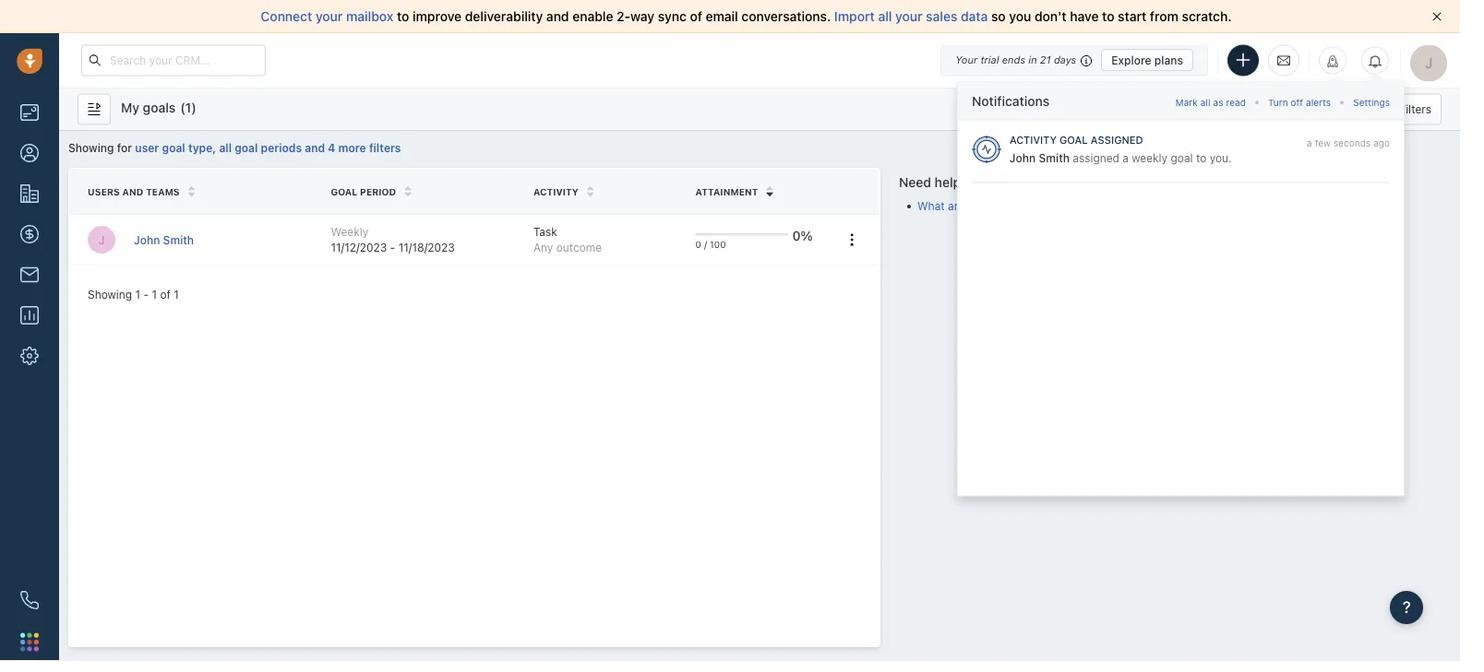 Task type: locate. For each thing, give the bounding box(es) containing it.
0 horizontal spatial to
[[397, 9, 409, 24]]

my
[[121, 100, 139, 115]]

smith up need help configuring your settings? try these resources: what are activity goals?
[[1039, 151, 1070, 164]]

goal
[[1295, 103, 1317, 116], [162, 142, 185, 155], [235, 142, 258, 155], [1171, 151, 1193, 164]]

to
[[397, 9, 409, 24], [1102, 9, 1115, 24], [1196, 151, 1207, 164]]

all right import
[[878, 9, 892, 24]]

0 vertical spatial all
[[878, 9, 892, 24]]

activity for activity goal assigned john smith assigned a weekly goal to you.
[[1010, 134, 1057, 146]]

john inside activity goal assigned john smith assigned a weekly goal to you.
[[1010, 151, 1036, 164]]

2 vertical spatial all
[[219, 142, 232, 155]]

1 vertical spatial -
[[143, 288, 149, 301]]

2 horizontal spatial to
[[1196, 151, 1207, 164]]

showing down j
[[88, 288, 132, 301]]

filters
[[1400, 103, 1432, 116]]

to left the you.
[[1196, 151, 1207, 164]]

0 for 0 %
[[792, 228, 801, 243]]

weekly
[[1132, 151, 1168, 164]]

showing for showing for user goal type, all goal periods and 4 more filters
[[68, 142, 114, 155]]

smith
[[1039, 151, 1070, 164], [163, 234, 194, 247]]

showing for user goal type, all goal periods and 4 more filters
[[68, 142, 401, 155]]

1 horizontal spatial smith
[[1039, 151, 1070, 164]]

0 vertical spatial goal
[[1060, 134, 1088, 146]]

0 horizontal spatial 0
[[695, 239, 701, 250]]

0 vertical spatial smith
[[1039, 151, 1070, 164]]

john right j
[[134, 234, 160, 247]]

0 horizontal spatial smith
[[163, 234, 194, 247]]

read
[[1226, 97, 1246, 108]]

a few seconds ago
[[1307, 138, 1390, 148]]

and left 4
[[305, 142, 325, 155]]

1 horizontal spatial john
[[1010, 151, 1036, 164]]

1 vertical spatial of
[[160, 288, 171, 301]]

1
[[185, 100, 191, 115], [135, 288, 140, 301], [152, 288, 157, 301], [174, 288, 179, 301]]

settings?
[[1068, 175, 1124, 190]]

0 vertical spatial of
[[690, 9, 702, 24]]

deliverability
[[465, 9, 543, 24]]

0 right 100
[[792, 228, 801, 243]]

john
[[1010, 151, 1036, 164], [134, 234, 160, 247]]

- down john smith link
[[143, 288, 149, 301]]

mailbox
[[346, 9, 394, 24]]

filters
[[369, 142, 401, 155]]

- inside weekly 11/12/2023 - 11/18/2023
[[390, 241, 395, 254]]

0
[[792, 228, 801, 243], [695, 239, 701, 250]]

all right "type,"
[[219, 142, 232, 155]]

1 horizontal spatial 0
[[792, 228, 801, 243]]

goal inside activity goal assigned john smith assigned a weekly goal to you.
[[1060, 134, 1088, 146]]

4
[[328, 142, 335, 155]]

import
[[834, 9, 875, 24]]

2 horizontal spatial and
[[546, 9, 569, 24]]

of
[[690, 9, 702, 24], [160, 288, 171, 301]]

a down assigned
[[1123, 151, 1129, 164]]

activity down notifications
[[1010, 134, 1057, 146]]

in
[[1029, 54, 1037, 66]]

100
[[710, 239, 726, 250]]

improve
[[413, 9, 462, 24]]

showing for showing 1 - 1 of 1
[[88, 288, 132, 301]]

activity up task in the left top of the page
[[533, 187, 579, 198]]

smith down teams
[[163, 234, 194, 247]]

1 horizontal spatial of
[[690, 9, 702, 24]]

to right mailbox
[[397, 9, 409, 24]]

and right users
[[122, 187, 143, 198]]

all left as at right
[[1201, 97, 1211, 108]]

all
[[878, 9, 892, 24], [1201, 97, 1211, 108], [219, 142, 232, 155]]

goal left period
[[331, 187, 357, 198]]

need
[[899, 175, 931, 190]]

1 horizontal spatial goal
[[1060, 134, 1088, 146]]

0 horizontal spatial -
[[143, 288, 149, 301]]

period
[[360, 187, 396, 198]]

john up configuring
[[1010, 151, 1036, 164]]

scratch.
[[1182, 9, 1232, 24]]

email image
[[1277, 53, 1290, 68]]

sales
[[926, 9, 958, 24]]

a
[[1307, 138, 1312, 148], [1123, 151, 1129, 164]]

need help configuring your settings? try these resources: what are activity goals?
[[899, 175, 1253, 212]]

john smith
[[134, 234, 194, 247]]

a inside activity goal assigned john smith assigned a weekly goal to you.
[[1123, 151, 1129, 164]]

showing left 'for' at top
[[68, 142, 114, 155]]

activity inside activity goal assigned john smith assigned a weekly goal to you.
[[1010, 134, 1057, 146]]

your left "sales"
[[895, 9, 923, 24]]

0 vertical spatial a
[[1307, 138, 1312, 148]]

-
[[390, 241, 395, 254], [143, 288, 149, 301]]

- right 11/12/2023
[[390, 241, 395, 254]]

1 vertical spatial showing
[[88, 288, 132, 301]]

your
[[316, 9, 343, 24], [895, 9, 923, 24], [1038, 175, 1065, 190]]

conversations.
[[742, 9, 831, 24]]

1 vertical spatial all
[[1201, 97, 1211, 108]]

- for 1
[[143, 288, 149, 301]]

1 vertical spatial smith
[[163, 234, 194, 247]]

mark
[[1176, 97, 1198, 108]]

2 horizontal spatial all
[[1201, 97, 1211, 108]]

1 vertical spatial a
[[1123, 151, 1129, 164]]

task
[[533, 226, 557, 239]]

enable
[[572, 9, 613, 24]]

goal inside activity goal assigned john smith assigned a weekly goal to you.
[[1171, 151, 1193, 164]]

attainment
[[695, 187, 758, 198]]

what are activity goals? link
[[917, 199, 1042, 212]]

1 horizontal spatial -
[[390, 241, 395, 254]]

smith inside activity goal assigned john smith assigned a weekly goal to you.
[[1039, 151, 1070, 164]]

activity
[[968, 199, 1006, 212]]

0 vertical spatial activity
[[1010, 134, 1057, 146]]

0 left /
[[695, 239, 701, 250]]

0 horizontal spatial goal
[[331, 187, 357, 198]]

to left start
[[1102, 9, 1115, 24]]

0 vertical spatial john
[[1010, 151, 1036, 164]]

close image
[[1433, 12, 1442, 21]]

turn
[[1268, 97, 1288, 108]]

2 horizontal spatial your
[[1038, 175, 1065, 190]]

your up the "goals?"
[[1038, 175, 1065, 190]]

to inside activity goal assigned john smith assigned a weekly goal to you.
[[1196, 151, 1207, 164]]

1 horizontal spatial activity
[[1010, 134, 1057, 146]]

0 vertical spatial and
[[546, 9, 569, 24]]

of right sync
[[690, 9, 702, 24]]

and left the "enable"
[[546, 9, 569, 24]]

%
[[801, 228, 813, 243]]

1 horizontal spatial and
[[305, 142, 325, 155]]

0 horizontal spatial activity
[[533, 187, 579, 198]]

of down john smith link
[[160, 288, 171, 301]]

a left few at the top right
[[1307, 138, 1312, 148]]

your left mailbox
[[316, 9, 343, 24]]

add goal button
[[1261, 94, 1327, 125]]

1 vertical spatial john
[[134, 234, 160, 247]]

turn off alerts
[[1268, 97, 1331, 108]]

0 vertical spatial -
[[390, 241, 395, 254]]

showing
[[68, 142, 114, 155], [88, 288, 132, 301]]

so
[[991, 9, 1006, 24]]

users
[[88, 187, 120, 198]]

1 vertical spatial activity
[[533, 187, 579, 198]]

goal
[[1060, 134, 1088, 146], [331, 187, 357, 198]]

goal up the assigned
[[1060, 134, 1088, 146]]

1 horizontal spatial a
[[1307, 138, 1312, 148]]

resources:
[[1188, 175, 1253, 190]]

0 horizontal spatial a
[[1123, 151, 1129, 164]]

weekly 11/12/2023 - 11/18/2023
[[331, 226, 455, 254]]

0 horizontal spatial and
[[122, 187, 143, 198]]

are
[[948, 199, 964, 212]]

seconds
[[1333, 138, 1371, 148]]

21
[[1040, 54, 1051, 66]]

0 vertical spatial showing
[[68, 142, 114, 155]]



Task type: describe. For each thing, give the bounding box(es) containing it.
0 horizontal spatial all
[[219, 142, 232, 155]]

j
[[98, 234, 105, 247]]

2 vertical spatial and
[[122, 187, 143, 198]]

start
[[1118, 9, 1147, 24]]

periods
[[261, 142, 302, 155]]

0 horizontal spatial your
[[316, 9, 343, 24]]

activity goal assigned john smith assigned a weekly goal to you.
[[1010, 134, 1232, 164]]

2-
[[617, 9, 630, 24]]

ago
[[1374, 138, 1390, 148]]

don't
[[1035, 9, 1067, 24]]

data
[[961, 9, 988, 24]]

(
[[180, 100, 185, 115]]

task any outcome
[[533, 226, 602, 254]]

you
[[1009, 9, 1031, 24]]

mark all as read
[[1176, 97, 1246, 108]]

goals?
[[1009, 199, 1042, 212]]

/
[[704, 239, 707, 250]]

few
[[1315, 138, 1331, 148]]

more
[[338, 142, 366, 155]]

ends
[[1002, 54, 1026, 66]]

import all your sales data link
[[834, 9, 991, 24]]

11/18/2023
[[398, 241, 455, 254]]

settings
[[1353, 97, 1390, 108]]

goal period
[[331, 187, 396, 198]]

configuring
[[964, 175, 1034, 190]]

0 horizontal spatial john
[[134, 234, 160, 247]]

connect your mailbox link
[[261, 9, 397, 24]]

Search your CRM... text field
[[81, 45, 266, 76]]

your
[[955, 54, 978, 66]]

11/12/2023
[[331, 241, 387, 254]]

1 horizontal spatial your
[[895, 9, 923, 24]]

users and teams
[[88, 187, 180, 198]]

have
[[1070, 9, 1099, 24]]

freshworks switcher image
[[20, 633, 39, 652]]

phone element
[[11, 582, 48, 619]]

for
[[117, 142, 132, 155]]

1 horizontal spatial to
[[1102, 9, 1115, 24]]

what
[[917, 199, 945, 212]]

showing 1 - 1 of 1
[[88, 288, 179, 301]]

off
[[1291, 97, 1303, 108]]

connect
[[261, 9, 312, 24]]

filters button
[[1372, 94, 1442, 125]]

days
[[1054, 54, 1076, 66]]

1 vertical spatial and
[[305, 142, 325, 155]]

sync
[[658, 9, 687, 24]]

0 / 100
[[695, 239, 726, 250]]

0 %
[[792, 228, 813, 243]]

1 horizontal spatial all
[[878, 9, 892, 24]]

help
[[935, 175, 961, 190]]

assigned
[[1091, 134, 1143, 146]]

notifications
[[972, 93, 1050, 108]]

goals
[[143, 100, 176, 115]]

connect your mailbox to improve deliverability and enable 2-way sync of email conversations. import all your sales data so you don't have to start from scratch.
[[261, 9, 1232, 24]]

way
[[630, 9, 655, 24]]

add goal
[[1271, 103, 1317, 116]]

email
[[706, 9, 738, 24]]

activity for activity
[[533, 187, 579, 198]]

you.
[[1210, 151, 1232, 164]]

from
[[1150, 9, 1179, 24]]

these
[[1151, 175, 1185, 190]]

add
[[1271, 103, 1292, 116]]

0 for 0 / 100
[[695, 239, 701, 250]]

any
[[533, 241, 553, 254]]

1 vertical spatial goal
[[331, 187, 357, 198]]

- for 11/18/2023
[[390, 241, 395, 254]]

teams
[[146, 187, 180, 198]]

outcome
[[556, 241, 602, 254]]

0 horizontal spatial of
[[160, 288, 171, 301]]

explore plans
[[1112, 54, 1183, 66]]

your inside need help configuring your settings? try these resources: what are activity goals?
[[1038, 175, 1065, 190]]

assigned
[[1073, 151, 1120, 164]]

type,
[[188, 142, 216, 155]]

explore plans link
[[1101, 49, 1193, 71]]

alerts
[[1306, 97, 1331, 108]]

goal inside button
[[1295, 103, 1317, 116]]

plans
[[1155, 54, 1183, 66]]

user goal type, all goal periods and 4 more filters link
[[135, 142, 401, 155]]

your trial ends in 21 days
[[955, 54, 1076, 66]]

explore
[[1112, 54, 1152, 66]]

)
[[191, 100, 196, 115]]

turn off alerts link
[[1268, 92, 1331, 110]]

my goals ( 1 )
[[121, 100, 196, 115]]

weekly
[[331, 226, 368, 239]]

john smith link
[[134, 232, 194, 248]]

try
[[1128, 175, 1147, 190]]

as
[[1213, 97, 1223, 108]]

phone image
[[20, 592, 39, 610]]



Task type: vqa. For each thing, say whether or not it's contained in the screenshot.
Smith in the Activity Goal Assigned John Smith assigned a weekly goal to you.
yes



